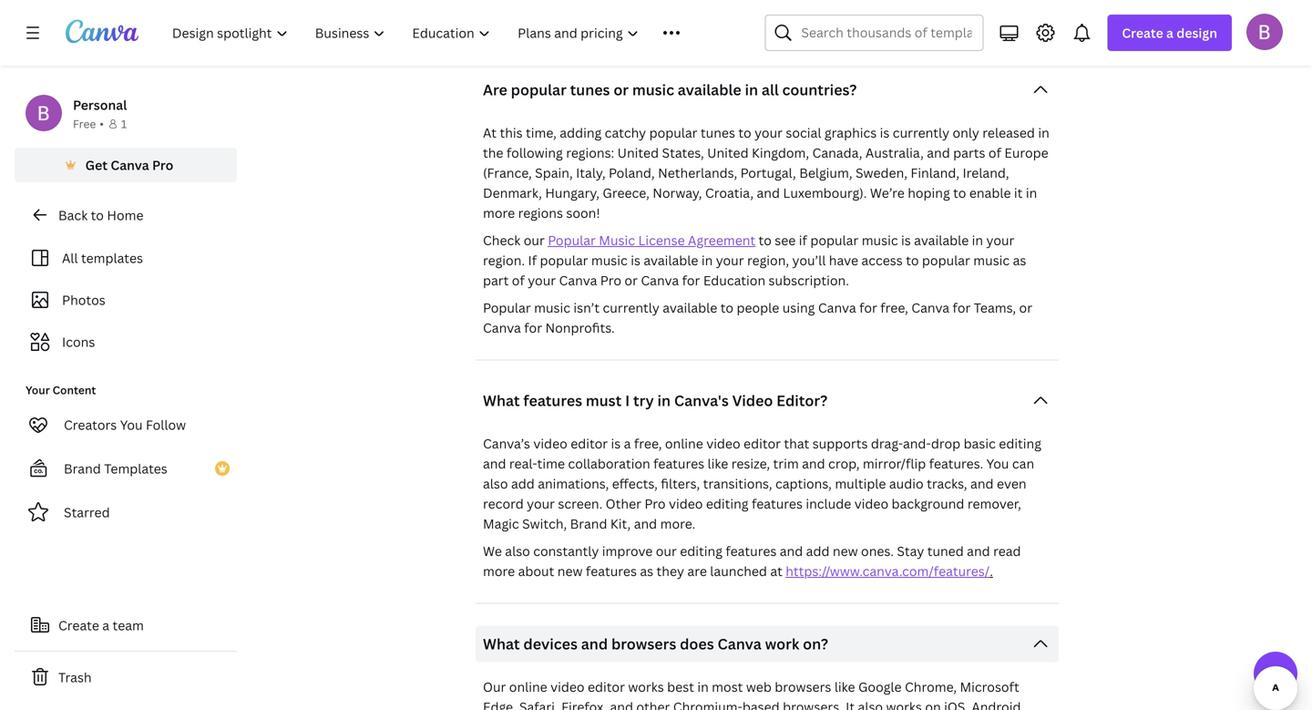 Task type: describe. For each thing, give the bounding box(es) containing it.
can
[[1013, 455, 1035, 472]]

for inside to see if popular music is available in your region. if popular music is available in your region, you'll have access to popular music as part of your canva pro or canva for education subscription.
[[683, 272, 701, 289]]

time
[[538, 455, 565, 472]]

in inside our online video editor works best in most web browsers like google chrome, microsoft edge, safari, firefox, and other chromium-based browsers. it also works on ios, android
[[698, 678, 709, 696]]

hungary,
[[546, 184, 600, 202]]

create a team button
[[15, 607, 237, 644]]

is down popular music license agreement link
[[631, 252, 641, 269]]

our
[[483, 678, 506, 696]]

read
[[994, 543, 1022, 560]]

tuned
[[928, 543, 964, 560]]

released
[[983, 124, 1036, 141]]

at
[[483, 124, 497, 141]]

drag-
[[872, 435, 904, 452]]

nonprofits.
[[546, 319, 615, 337]]

check our popular music license agreement
[[483, 232, 756, 249]]

add inside canva's video editor is a free, online video editor that supports drag-and-drop basic editing and real-time collaboration features like resize, trim and crop, mirror/flip features. you can also add animations, effects, filters, transitions, captions, multiple audio tracks, and even record your screen. other pro video editing features include video background remover, magic switch, brand kit, and more.
[[511, 475, 535, 492]]

features up filters, at right bottom
[[654, 455, 705, 472]]

and up . at the right bottom of page
[[968, 543, 991, 560]]

editing inside we also constantly improve our editing features and add new ones. stay tuned and read more about new features as they are launched at
[[680, 543, 723, 560]]

browsers inside our online video editor works best in most web browsers like google chrome, microsoft edge, safari, firefox, and other chromium-based browsers. it also works on ios, android
[[775, 678, 832, 696]]

is inside canva's video editor is a free, online video editor that supports drag-and-drop basic editing and real-time collaboration features like resize, trim and crop, mirror/flip features. you can also add animations, effects, filters, transitions, captions, multiple audio tracks, and even record your screen. other pro video editing features include video background remover, magic switch, brand kit, and more.
[[611, 435, 621, 452]]

creators
[[64, 416, 117, 434]]

firefox,
[[562, 699, 607, 710]]

only
[[953, 124, 980, 141]]

more inside we also constantly improve our editing features and add new ones. stay tuned and read more about new features as they are launched at
[[483, 563, 515, 580]]

more inside at this time, adding catchy popular tunes to your social graphics is currently only released in the following regions: united states, united kingdom, canada, australia, and parts of europe (france, spain, italy, poland, netherlands, portugal, belgium, sweden, finland, ireland, denmark, hungary, greece, norway, croatia, and luxembourg). we're hoping to enable it in more regions soon!
[[483, 204, 515, 222]]

what for what features must i try in canva's video editor?
[[483, 391, 520, 410]]

your inside canva's video editor is a free, online video editor that supports drag-and-drop basic editing and real-time collaboration features like resize, trim and crop, mirror/flip features. you can also add animations, effects, filters, transitions, captions, multiple audio tracks, and even record your screen. other pro video editing features include video background remover, magic switch, brand kit, and more.
[[527, 495, 555, 513]]

work
[[766, 634, 800, 654]]

1 horizontal spatial new
[[833, 543, 859, 560]]

a inside canva's video editor is a free, online video editor that supports drag-and-drop basic editing and real-time collaboration features like resize, trim and crop, mirror/flip features. you can also add animations, effects, filters, transitions, captions, multiple audio tracks, and even record your screen. other pro video editing features include video background remover, magic switch, brand kit, and more.
[[624, 435, 631, 452]]

your down enable
[[987, 232, 1015, 249]]

also inside canva's video editor is a free, online video editor that supports drag-and-drop basic editing and real-time collaboration features like resize, trim and crop, mirror/flip features. you can also add animations, effects, filters, transitions, captions, multiple audio tracks, and even record your screen. other pro video editing features include video background remover, magic switch, brand kit, and more.
[[483, 475, 508, 492]]

music up teams,
[[974, 252, 1010, 269]]

a for design
[[1167, 24, 1174, 41]]

https://www.canva.com/features/ link
[[786, 563, 990, 580]]

for left 'nonprofits.'
[[525, 319, 543, 337]]

it
[[846, 699, 855, 710]]

to right back
[[91, 207, 104, 224]]

remover,
[[968, 495, 1022, 513]]

a for team
[[102, 617, 110, 634]]

free
[[73, 116, 96, 131]]

safari,
[[520, 699, 559, 710]]

include
[[806, 495, 852, 513]]

canva inside button
[[111, 156, 149, 174]]

improve
[[602, 543, 653, 560]]

pro inside button
[[152, 156, 174, 174]]

brand inside canva's video editor is a free, online video editor that supports drag-and-drop basic editing and real-time collaboration features like resize, trim and crop, mirror/flip features. you can also add animations, effects, filters, transitions, captions, multiple audio tracks, and even record your screen. other pro video editing features include video background remover, magic switch, brand kit, and more.
[[570, 515, 608, 533]]

region,
[[748, 252, 790, 269]]

for down access at the top right of page
[[860, 299, 878, 317]]

poland,
[[609, 164, 655, 182]]

even
[[997, 475, 1027, 492]]

video
[[733, 391, 774, 410]]

and inside dropdown button
[[581, 634, 608, 654]]

online inside canva's video editor is a free, online video editor that supports drag-and-drop basic editing and real-time collaboration features like resize, trim and crop, mirror/flip features. you can also add animations, effects, filters, transitions, captions, multiple audio tracks, and even record your screen. other pro video editing features include video background remover, magic switch, brand kit, and more.
[[665, 435, 704, 452]]

kingdom,
[[752, 144, 810, 162]]

in up europe
[[1039, 124, 1050, 141]]

to left enable
[[954, 184, 967, 202]]

soon!
[[567, 204, 601, 222]]

templates
[[81, 249, 143, 267]]

popular inside at this time, adding catchy popular tunes to your social graphics is currently only released in the following regions: united states, united kingdom, canada, australia, and parts of europe (france, spain, italy, poland, netherlands, portugal, belgium, sweden, finland, ireland, denmark, hungary, greece, norway, croatia, and luxembourg). we're hoping to enable it in more regions soon!
[[650, 124, 698, 141]]

currently inside the popular music isn't currently available to people using canva for free, canva for teams, or canva for nonprofits.
[[603, 299, 660, 317]]

subscription.
[[769, 272, 850, 289]]

create a design button
[[1108, 15, 1233, 51]]

isn't
[[574, 299, 600, 317]]

trim
[[774, 455, 799, 472]]

features down the 'captions,'
[[752, 495, 803, 513]]

to left the see
[[759, 232, 772, 249]]

spain,
[[535, 164, 573, 182]]

available down hoping
[[915, 232, 969, 249]]

our inside we also constantly improve our editing features and add new ones. stay tuned and read more about new features as they are launched at
[[656, 543, 677, 560]]

luxembourg).
[[784, 184, 868, 202]]

we're
[[871, 184, 905, 202]]

regions:
[[566, 144, 615, 162]]

and up the 'captions,'
[[802, 455, 826, 472]]

video up time
[[534, 435, 568, 452]]

creators you follow
[[64, 416, 186, 434]]

video up resize,
[[707, 435, 741, 452]]

1 horizontal spatial works
[[887, 699, 923, 710]]

sweden,
[[856, 164, 908, 182]]

check
[[483, 232, 521, 249]]

web
[[747, 678, 772, 696]]

record
[[483, 495, 524, 513]]

at
[[771, 563, 783, 580]]

google
[[859, 678, 902, 696]]

currently inside at this time, adding catchy popular tunes to your social graphics is currently only released in the following regions: united states, united kingdom, canada, australia, and parts of europe (france, spain, italy, poland, netherlands, portugal, belgium, sweden, finland, ireland, denmark, hungary, greece, norway, croatia, and luxembourg). we're hoping to enable it in more regions soon!
[[893, 124, 950, 141]]

photos link
[[26, 283, 226, 317]]

create for create a team
[[58, 617, 99, 634]]

canva inside dropdown button
[[718, 634, 762, 654]]

also inside our online video editor works best in most web browsers like google chrome, microsoft edge, safari, firefox, and other chromium-based browsers. it also works on ios, android
[[858, 699, 884, 710]]

music inside the popular music isn't currently available to people using canva for free, canva for teams, or canva for nonprofits.
[[534, 299, 571, 317]]

features inside dropdown button
[[524, 391, 583, 410]]

1
[[121, 116, 127, 131]]

canva's video editor is a free, online video editor that supports drag-and-drop basic editing and real-time collaboration features like resize, trim and crop, mirror/flip features. you can also add animations, effects, filters, transitions, captions, multiple audio tracks, and even record your screen. other pro video editing features include video background remover, magic switch, brand kit, and more.
[[483, 435, 1042, 533]]

pro inside to see if popular music is available in your region. if popular music is available in your region, you'll have access to popular music as part of your canva pro or canva for education subscription.
[[601, 272, 622, 289]]

browsers inside what devices and browsers does canva work on? dropdown button
[[612, 634, 677, 654]]

available inside the popular music isn't currently available to people using canva for free, canva for teams, or canva for nonprofits.
[[663, 299, 718, 317]]

have
[[829, 252, 859, 269]]

free, inside the popular music isn't currently available to people using canva for free, canva for teams, or canva for nonprofits.
[[881, 299, 909, 317]]

more.
[[661, 515, 696, 533]]

see
[[775, 232, 796, 249]]

0 vertical spatial works
[[628, 678, 664, 696]]

i
[[626, 391, 630, 410]]

popular right if
[[540, 252, 588, 269]]

editor up resize,
[[744, 435, 781, 452]]

graphics
[[825, 124, 877, 141]]

ireland,
[[963, 164, 1010, 182]]

team
[[113, 617, 144, 634]]

canva up isn't
[[559, 272, 598, 289]]

part
[[483, 272, 509, 289]]

popular right access at the top right of page
[[923, 252, 971, 269]]

add inside we also constantly improve our editing features and add new ones. stay tuned and read more about new features as they are launched at
[[807, 543, 830, 560]]

like inside our online video editor works best in most web browsers like google chrome, microsoft edge, safari, firefox, and other chromium-based browsers. it also works on ios, android
[[835, 678, 856, 696]]

tunes inside at this time, adding catchy popular tunes to your social graphics is currently only released in the following regions: united states, united kingdom, canada, australia, and parts of europe (france, spain, italy, poland, netherlands, portugal, belgium, sweden, finland, ireland, denmark, hungary, greece, norway, croatia, and luxembourg). we're hoping to enable it in more regions soon!
[[701, 124, 736, 141]]

free •
[[73, 116, 104, 131]]

and inside our online video editor works best in most web browsers like google chrome, microsoft edge, safari, firefox, and other chromium-based browsers. it also works on ios, android
[[610, 699, 634, 710]]

trash
[[58, 669, 92, 686]]

video inside our online video editor works best in most web browsers like google chrome, microsoft edge, safari, firefox, and other chromium-based browsers. it also works on ios, android
[[551, 678, 585, 696]]

your up education
[[716, 252, 745, 269]]

collaboration
[[568, 455, 651, 472]]

1 horizontal spatial popular
[[548, 232, 596, 249]]

magic
[[483, 515, 519, 533]]

and up finland,
[[927, 144, 951, 162]]

crop,
[[829, 455, 860, 472]]

icons
[[62, 333, 95, 351]]

get
[[85, 156, 108, 174]]

all templates
[[62, 249, 143, 267]]

follow
[[146, 416, 186, 434]]

your down if
[[528, 272, 556, 289]]

catchy
[[605, 124, 647, 141]]

personal
[[73, 96, 127, 114]]

in down enable
[[973, 232, 984, 249]]

or inside dropdown button
[[614, 80, 629, 100]]

editor up collaboration
[[571, 435, 608, 452]]

and right kit,
[[634, 515, 658, 533]]

for left teams,
[[953, 299, 971, 317]]

is up access at the top right of page
[[902, 232, 912, 249]]

0 horizontal spatial brand
[[64, 460, 101, 477]]

starred
[[64, 504, 110, 521]]

or inside the popular music isn't currently available to people using canva for free, canva for teams, or canva for nonprofits.
[[1020, 299, 1033, 317]]

trash link
[[15, 659, 237, 696]]

0 vertical spatial our
[[524, 232, 545, 249]]

or inside to see if popular music is available in your region. if popular music is available in your region, you'll have access to popular music as part of your canva pro or canva for education subscription.
[[625, 272, 638, 289]]

our online video editor works best in most web browsers like google chrome, microsoft edge, safari, firefox, and other chromium-based browsers. it also works on ios, android
[[483, 678, 1025, 710]]

as inside to see if popular music is available in your region. if popular music is available in your region, you'll have access to popular music as part of your canva pro or canva for education subscription.
[[1014, 252, 1027, 269]]

belgium,
[[800, 164, 853, 182]]

mirror/flip
[[863, 455, 927, 472]]

home
[[107, 207, 144, 224]]

transitions,
[[704, 475, 773, 492]]

regions
[[518, 204, 563, 222]]

canada,
[[813, 144, 863, 162]]

pro inside canva's video editor is a free, online video editor that supports drag-and-drop basic editing and real-time collaboration features like resize, trim and crop, mirror/flip features. you can also add animations, effects, filters, transitions, captions, multiple audio tracks, and even record your screen. other pro video editing features include video background remover, magic switch, brand kit, and more.
[[645, 495, 666, 513]]

and up remover,
[[971, 475, 994, 492]]



Task type: vqa. For each thing, say whether or not it's contained in the screenshot.
released on the right
yes



Task type: locate. For each thing, give the bounding box(es) containing it.
canva right using
[[819, 299, 857, 317]]

of up ireland,
[[989, 144, 1002, 162]]

and down portugal,
[[757, 184, 780, 202]]

0 horizontal spatial pro
[[152, 156, 174, 174]]

netherlands,
[[658, 164, 738, 182]]

0 horizontal spatial you
[[120, 416, 143, 434]]

a up collaboration
[[624, 435, 631, 452]]

0 vertical spatial online
[[665, 435, 704, 452]]

in up chromium-
[[698, 678, 709, 696]]

1 vertical spatial or
[[625, 272, 638, 289]]

following
[[507, 144, 563, 162]]

states,
[[662, 144, 705, 162]]

is up collaboration
[[611, 435, 621, 452]]

0 vertical spatial more
[[483, 204, 515, 222]]

0 vertical spatial like
[[708, 455, 729, 472]]

also right we
[[505, 543, 530, 560]]

0 horizontal spatial browsers
[[612, 634, 677, 654]]

1 vertical spatial also
[[505, 543, 530, 560]]

1 horizontal spatial brand
[[570, 515, 608, 533]]

in down the agreement
[[702, 252, 713, 269]]

switch,
[[523, 515, 567, 533]]

0 horizontal spatial united
[[618, 144, 659, 162]]

1 vertical spatial browsers
[[775, 678, 832, 696]]

starred link
[[15, 494, 237, 531]]

available down education
[[663, 299, 718, 317]]

like inside canva's video editor is a free, online video editor that supports drag-and-drop basic editing and real-time collaboration features like resize, trim and crop, mirror/flip features. you can also add animations, effects, filters, transitions, captions, multiple audio tracks, and even record your screen. other pro video editing features include video background remover, magic switch, brand kit, and more.
[[708, 455, 729, 472]]

in left all in the top right of the page
[[745, 80, 759, 100]]

canva down license on the top
[[641, 272, 679, 289]]

features left the must
[[524, 391, 583, 410]]

or up catchy
[[614, 80, 629, 100]]

also inside we also constantly improve our editing features and add new ones. stay tuned and read more about new features as they are launched at
[[505, 543, 530, 560]]

2 vertical spatial a
[[102, 617, 110, 634]]

features up launched
[[726, 543, 777, 560]]

united up poland,
[[618, 144, 659, 162]]

0 horizontal spatial of
[[512, 272, 525, 289]]

available down license on the top
[[644, 252, 699, 269]]

animations,
[[538, 475, 609, 492]]

2 vertical spatial editing
[[680, 543, 723, 560]]

1 horizontal spatial browsers
[[775, 678, 832, 696]]

1 horizontal spatial of
[[989, 144, 1002, 162]]

Search search field
[[802, 16, 972, 50]]

0 vertical spatial tunes
[[570, 80, 610, 100]]

you inside 'creators you follow' link
[[120, 416, 143, 434]]

is up australia,
[[880, 124, 890, 141]]

1 horizontal spatial add
[[807, 543, 830, 560]]

1 horizontal spatial online
[[665, 435, 704, 452]]

norway,
[[653, 184, 703, 202]]

all
[[62, 249, 78, 267]]

1 horizontal spatial like
[[835, 678, 856, 696]]

screen.
[[558, 495, 603, 513]]

chrome,
[[905, 678, 957, 696]]

0 horizontal spatial free,
[[635, 435, 662, 452]]

creators you follow link
[[15, 407, 237, 443]]

popular music isn't currently available to people using canva for free, canva for teams, or canva for nonprofits.
[[483, 299, 1033, 337]]

tracks,
[[927, 475, 968, 492]]

are
[[688, 563, 707, 580]]

1 vertical spatial currently
[[603, 299, 660, 317]]

1 horizontal spatial create
[[1123, 24, 1164, 41]]

what inside dropdown button
[[483, 391, 520, 410]]

constantly
[[534, 543, 599, 560]]

music
[[599, 232, 636, 249]]

what inside dropdown button
[[483, 634, 520, 654]]

1 vertical spatial more
[[483, 563, 515, 580]]

1 vertical spatial as
[[640, 563, 654, 580]]

online
[[665, 435, 704, 452], [509, 678, 548, 696]]

popular
[[548, 232, 596, 249], [483, 299, 531, 317]]

editor up firefox,
[[588, 678, 625, 696]]

2 horizontal spatial a
[[1167, 24, 1174, 41]]

0 horizontal spatial add
[[511, 475, 535, 492]]

of right part
[[512, 272, 525, 289]]

online inside our online video editor works best in most web browsers like google chrome, microsoft edge, safari, firefox, and other chromium-based browsers. it also works on ios, android
[[509, 678, 548, 696]]

1 vertical spatial free,
[[635, 435, 662, 452]]

and right devices
[[581, 634, 608, 654]]

2 more from the top
[[483, 563, 515, 580]]

devices
[[524, 634, 578, 654]]

1 horizontal spatial united
[[708, 144, 749, 162]]

1 horizontal spatial tunes
[[701, 124, 736, 141]]

on
[[926, 699, 942, 710]]

music up catchy
[[633, 80, 675, 100]]

1 horizontal spatial our
[[656, 543, 677, 560]]

captions,
[[776, 475, 832, 492]]

available
[[678, 80, 742, 100], [915, 232, 969, 249], [644, 252, 699, 269], [663, 299, 718, 317]]

2 vertical spatial pro
[[645, 495, 666, 513]]

if
[[799, 232, 808, 249]]

None search field
[[765, 15, 984, 51]]

1 vertical spatial popular
[[483, 299, 531, 317]]

ones.
[[862, 543, 894, 560]]

0 horizontal spatial new
[[558, 563, 583, 580]]

create for create a design
[[1123, 24, 1164, 41]]

in right try
[[658, 391, 671, 410]]

united
[[618, 144, 659, 162], [708, 144, 749, 162]]

2 what from the top
[[483, 634, 520, 654]]

based
[[743, 699, 780, 710]]

1 vertical spatial of
[[512, 272, 525, 289]]

new left ones.
[[833, 543, 859, 560]]

1 vertical spatial online
[[509, 678, 548, 696]]

editing up "can" in the bottom of the page
[[1000, 435, 1042, 452]]

https://www.canva.com/features/ .
[[786, 563, 994, 580]]

0 vertical spatial also
[[483, 475, 508, 492]]

what features must i try in canva's video editor? button
[[476, 383, 1059, 419]]

works left on
[[887, 699, 923, 710]]

available inside are popular tunes or music available in all countries? dropdown button
[[678, 80, 742, 100]]

available left all in the top right of the page
[[678, 80, 742, 100]]

0 vertical spatial as
[[1014, 252, 1027, 269]]

1 vertical spatial brand
[[570, 515, 608, 533]]

0 horizontal spatial a
[[102, 617, 110, 634]]

your up kingdom,
[[755, 124, 783, 141]]

brand up starred
[[64, 460, 101, 477]]

browsers left does
[[612, 634, 677, 654]]

all templates link
[[26, 241, 226, 275]]

1 vertical spatial pro
[[601, 272, 622, 289]]

like up it
[[835, 678, 856, 696]]

like up transitions,
[[708, 455, 729, 472]]

in right it
[[1026, 184, 1038, 202]]

1 vertical spatial works
[[887, 699, 923, 710]]

bob builder image
[[1247, 13, 1284, 50]]

launched
[[711, 563, 768, 580]]

people
[[737, 299, 780, 317]]

0 horizontal spatial online
[[509, 678, 548, 696]]

supports
[[813, 435, 868, 452]]

photos
[[62, 291, 106, 309]]

2 horizontal spatial pro
[[645, 495, 666, 513]]

1 vertical spatial you
[[987, 455, 1010, 472]]

license
[[639, 232, 685, 249]]

0 vertical spatial create
[[1123, 24, 1164, 41]]

currently right isn't
[[603, 299, 660, 317]]

ios,
[[945, 699, 969, 710]]

free, up effects,
[[635, 435, 662, 452]]

1 more from the top
[[483, 204, 515, 222]]

0 vertical spatial what
[[483, 391, 520, 410]]

0 vertical spatial of
[[989, 144, 1002, 162]]

to down education
[[721, 299, 734, 317]]

is inside at this time, adding catchy popular tunes to your social graphics is currently only released in the following regions: united states, united kingdom, canada, australia, and parts of europe (france, spain, italy, poland, netherlands, portugal, belgium, sweden, finland, ireland, denmark, hungary, greece, norway, croatia, and luxembourg). we're hoping to enable it in more regions soon!
[[880, 124, 890, 141]]

https://www.canva.com/features/
[[786, 563, 990, 580]]

resize,
[[732, 455, 771, 472]]

top level navigation element
[[160, 15, 722, 51], [160, 15, 722, 51]]

add down include
[[807, 543, 830, 560]]

canva down part
[[483, 319, 521, 337]]

what devices and browsers does canva work on? button
[[476, 626, 1059, 663]]

pro up the back to home link
[[152, 156, 174, 174]]

of inside to see if popular music is available in your region. if popular music is available in your region, you'll have access to popular music as part of your canva pro or canva for education subscription.
[[512, 272, 525, 289]]

more down denmark,
[[483, 204, 515, 222]]

0 vertical spatial add
[[511, 475, 535, 492]]

create a design
[[1123, 24, 1218, 41]]

as inside we also constantly improve our editing features and add new ones. stay tuned and read more about new features as they are launched at
[[640, 563, 654, 580]]

also up record
[[483, 475, 508, 492]]

0 horizontal spatial create
[[58, 617, 99, 634]]

all
[[762, 80, 779, 100]]

what up our
[[483, 634, 520, 654]]

new
[[833, 543, 859, 560], [558, 563, 583, 580]]

currently
[[893, 124, 950, 141], [603, 299, 660, 317]]

brand templates
[[64, 460, 168, 477]]

0 vertical spatial editing
[[1000, 435, 1042, 452]]

drop
[[932, 435, 961, 452]]

denmark,
[[483, 184, 542, 202]]

0 vertical spatial browsers
[[612, 634, 677, 654]]

popular inside the popular music isn't currently available to people using canva for free, canva for teams, or canva for nonprofits.
[[483, 299, 531, 317]]

are
[[483, 80, 508, 100]]

1 vertical spatial like
[[835, 678, 856, 696]]

1 vertical spatial our
[[656, 543, 677, 560]]

currently up australia,
[[893, 124, 950, 141]]

and down canva's
[[483, 455, 506, 472]]

1 what from the top
[[483, 391, 520, 410]]

to inside the popular music isn't currently available to people using canva for free, canva for teams, or canva for nonprofits.
[[721, 299, 734, 317]]

0 horizontal spatial popular
[[483, 299, 531, 317]]

are popular tunes or music available in all countries? button
[[476, 72, 1059, 108]]

or
[[614, 80, 629, 100], [625, 272, 638, 289], [1020, 299, 1033, 317]]

video down filters, at right bottom
[[669, 495, 703, 513]]

canva's
[[675, 391, 729, 410]]

for left education
[[683, 272, 701, 289]]

1 vertical spatial new
[[558, 563, 583, 580]]

0 vertical spatial popular
[[548, 232, 596, 249]]

popular down part
[[483, 299, 531, 317]]

browsers up browsers.
[[775, 678, 832, 696]]

our
[[524, 232, 545, 249], [656, 543, 677, 560]]

brand
[[64, 460, 101, 477], [570, 515, 608, 533]]

more
[[483, 204, 515, 222], [483, 563, 515, 580]]

to right access at the top right of page
[[906, 252, 920, 269]]

0 horizontal spatial our
[[524, 232, 545, 249]]

what features must i try in canva's video editor?
[[483, 391, 828, 410]]

1 horizontal spatial currently
[[893, 124, 950, 141]]

our up they
[[656, 543, 677, 560]]

features down improve
[[586, 563, 637, 580]]

tunes up states,
[[701, 124, 736, 141]]

editor inside our online video editor works best in most web browsers like google chrome, microsoft edge, safari, firefox, and other chromium-based browsers. it also works on ios, android
[[588, 678, 625, 696]]

a left design
[[1167, 24, 1174, 41]]

stay
[[897, 543, 925, 560]]

pro down effects,
[[645, 495, 666, 513]]

0 vertical spatial pro
[[152, 156, 174, 174]]

canva left teams,
[[912, 299, 950, 317]]

0 vertical spatial brand
[[64, 460, 101, 477]]

1 vertical spatial add
[[807, 543, 830, 560]]

0 vertical spatial or
[[614, 80, 629, 100]]

1 horizontal spatial free,
[[881, 299, 909, 317]]

2 vertical spatial also
[[858, 699, 884, 710]]

0 horizontal spatial works
[[628, 678, 664, 696]]

portugal,
[[741, 164, 797, 182]]

you inside canva's video editor is a free, online video editor that supports drag-and-drop basic editing and real-time collaboration features like resize, trim and crop, mirror/flip features. you can also add animations, effects, filters, transitions, captions, multiple audio tracks, and even record your screen. other pro video editing features include video background remover, magic switch, brand kit, and more.
[[987, 455, 1010, 472]]

create left team
[[58, 617, 99, 634]]

our up if
[[524, 232, 545, 249]]

0 vertical spatial new
[[833, 543, 859, 560]]

more down we
[[483, 563, 515, 580]]

2 vertical spatial or
[[1020, 299, 1033, 317]]

canva
[[111, 156, 149, 174], [559, 272, 598, 289], [641, 272, 679, 289], [819, 299, 857, 317], [912, 299, 950, 317], [483, 319, 521, 337], [718, 634, 762, 654]]

0 vertical spatial free,
[[881, 299, 909, 317]]

add down real-
[[511, 475, 535, 492]]

add
[[511, 475, 535, 492], [807, 543, 830, 560]]

your
[[755, 124, 783, 141], [987, 232, 1015, 249], [716, 252, 745, 269], [528, 272, 556, 289], [527, 495, 555, 513]]

1 horizontal spatial pro
[[601, 272, 622, 289]]

1 vertical spatial editing
[[706, 495, 749, 513]]

multiple
[[835, 475, 887, 492]]

canva right "get"
[[111, 156, 149, 174]]

editing down transitions,
[[706, 495, 749, 513]]

as up teams,
[[1014, 252, 1027, 269]]

best
[[668, 678, 695, 696]]

what for what devices and browsers does canva work on?
[[483, 634, 520, 654]]

in inside dropdown button
[[745, 80, 759, 100]]

pro down music
[[601, 272, 622, 289]]

online up filters, at right bottom
[[665, 435, 704, 452]]

a left team
[[102, 617, 110, 634]]

popular up time,
[[511, 80, 567, 100]]

free, inside canva's video editor is a free, online video editor that supports drag-and-drop basic editing and real-time collaboration features like resize, trim and crop, mirror/flip features. you can also add animations, effects, filters, transitions, captions, multiple audio tracks, and even record your screen. other pro video editing features include video background remover, magic switch, brand kit, and more.
[[635, 435, 662, 452]]

free, down access at the top right of page
[[881, 299, 909, 317]]

1 horizontal spatial as
[[1014, 252, 1027, 269]]

tunes inside dropdown button
[[570, 80, 610, 100]]

1 vertical spatial create
[[58, 617, 99, 634]]

icons link
[[26, 325, 226, 359]]

popular inside dropdown button
[[511, 80, 567, 100]]

2 united from the left
[[708, 144, 749, 162]]

design
[[1177, 24, 1218, 41]]

create inside create a team button
[[58, 617, 99, 634]]

of inside at this time, adding catchy popular tunes to your social graphics is currently only released in the following regions: united states, united kingdom, canada, australia, and parts of europe (france, spain, italy, poland, netherlands, portugal, belgium, sweden, finland, ireland, denmark, hungary, greece, norway, croatia, and luxembourg). we're hoping to enable it in more regions soon!
[[989, 144, 1002, 162]]

or down check our popular music license agreement
[[625, 272, 638, 289]]

0 vertical spatial you
[[120, 416, 143, 434]]

your inside at this time, adding catchy popular tunes to your social graphics is currently only released in the following regions: united states, united kingdom, canada, australia, and parts of europe (france, spain, italy, poland, netherlands, portugal, belgium, sweden, finland, ireland, denmark, hungary, greece, norway, croatia, and luxembourg). we're hoping to enable it in more regions soon!
[[755, 124, 783, 141]]

music up 'nonprofits.'
[[534, 299, 571, 317]]

try
[[634, 391, 654, 410]]

tunes up adding
[[570, 80, 610, 100]]

are popular tunes or music available in all countries?
[[483, 80, 857, 100]]

music up access at the top right of page
[[862, 232, 899, 249]]

tunes
[[570, 80, 610, 100], [701, 124, 736, 141]]

1 horizontal spatial a
[[624, 435, 631, 452]]

and-
[[904, 435, 932, 452]]

at this time, adding catchy popular tunes to your social graphics is currently only released in the following regions: united states, united kingdom, canada, australia, and parts of europe (france, spain, italy, poland, netherlands, portugal, belgium, sweden, finland, ireland, denmark, hungary, greece, norway, croatia, and luxembourg). we're hoping to enable it in more regions soon!
[[483, 124, 1050, 222]]

and up at
[[780, 543, 803, 560]]

1 vertical spatial what
[[483, 634, 520, 654]]

as left they
[[640, 563, 654, 580]]

0 vertical spatial a
[[1167, 24, 1174, 41]]

features
[[524, 391, 583, 410], [654, 455, 705, 472], [752, 495, 803, 513], [726, 543, 777, 560], [586, 563, 637, 580]]

1 united from the left
[[618, 144, 659, 162]]

online up safari,
[[509, 678, 548, 696]]

and left other
[[610, 699, 634, 710]]

1 horizontal spatial you
[[987, 455, 1010, 472]]

popular up have
[[811, 232, 859, 249]]

your content
[[26, 382, 96, 398]]

to up portugal,
[[739, 124, 752, 141]]

1 vertical spatial a
[[624, 435, 631, 452]]

0 horizontal spatial like
[[708, 455, 729, 472]]

0 vertical spatial currently
[[893, 124, 950, 141]]

united up netherlands,
[[708, 144, 749, 162]]

1 vertical spatial tunes
[[701, 124, 736, 141]]

popular down 'soon!'
[[548, 232, 596, 249]]

it
[[1015, 184, 1023, 202]]

time,
[[526, 124, 557, 141]]

music down music
[[592, 252, 628, 269]]

teams,
[[974, 299, 1017, 317]]

works up other
[[628, 678, 664, 696]]

in inside dropdown button
[[658, 391, 671, 410]]

we
[[483, 543, 502, 560]]

a inside button
[[102, 617, 110, 634]]

0 horizontal spatial as
[[640, 563, 654, 580]]

0 horizontal spatial currently
[[603, 299, 660, 317]]

music inside dropdown button
[[633, 80, 675, 100]]

video down multiple on the bottom of page
[[855, 495, 889, 513]]

and
[[927, 144, 951, 162], [757, 184, 780, 202], [483, 455, 506, 472], [802, 455, 826, 472], [971, 475, 994, 492], [634, 515, 658, 533], [780, 543, 803, 560], [968, 543, 991, 560], [581, 634, 608, 654], [610, 699, 634, 710]]

a inside dropdown button
[[1167, 24, 1174, 41]]

create inside create a design dropdown button
[[1123, 24, 1164, 41]]

italy,
[[576, 164, 606, 182]]

0 horizontal spatial tunes
[[570, 80, 610, 100]]

access
[[862, 252, 903, 269]]

effects,
[[612, 475, 658, 492]]



